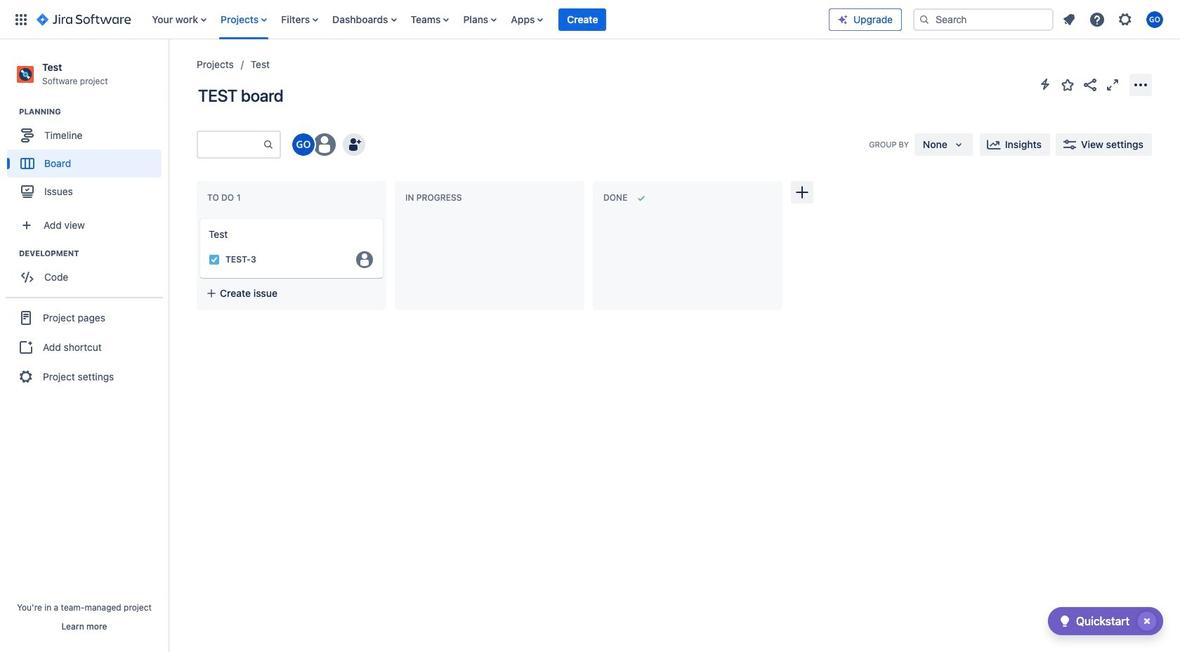 Task type: describe. For each thing, give the bounding box(es) containing it.
help image
[[1089, 11, 1106, 28]]

development image
[[2, 245, 19, 262]]

star test board image
[[1060, 76, 1077, 93]]

heading for development icon
[[19, 248, 168, 259]]

create column image
[[794, 184, 811, 201]]

sidebar navigation image
[[153, 56, 184, 84]]

2 vertical spatial group
[[6, 297, 163, 397]]

group for development icon
[[7, 248, 168, 296]]

appswitcher icon image
[[13, 11, 30, 28]]

check image
[[1057, 614, 1074, 630]]

heading for planning image
[[19, 106, 168, 118]]

dismiss quickstart image
[[1136, 611, 1159, 633]]

automations menu button icon image
[[1037, 76, 1054, 93]]

to do element
[[207, 193, 244, 203]]

0 horizontal spatial list
[[145, 0, 829, 39]]

more actions image
[[1133, 76, 1150, 93]]

create issue image
[[190, 209, 207, 226]]

search image
[[919, 14, 931, 25]]



Task type: locate. For each thing, give the bounding box(es) containing it.
jira software image
[[37, 11, 131, 28], [37, 11, 131, 28]]

list
[[145, 0, 829, 39], [1057, 7, 1172, 32]]

settings image
[[1117, 11, 1134, 28]]

0 vertical spatial heading
[[19, 106, 168, 118]]

add people image
[[346, 136, 363, 153]]

group for planning image
[[7, 106, 168, 210]]

Search this board text field
[[198, 132, 263, 157]]

your profile and settings image
[[1147, 11, 1164, 28]]

0 vertical spatial group
[[7, 106, 168, 210]]

1 vertical spatial group
[[7, 248, 168, 296]]

1 horizontal spatial list
[[1057, 7, 1172, 32]]

heading
[[19, 106, 168, 118], [19, 248, 168, 259]]

primary element
[[8, 0, 829, 39]]

1 vertical spatial heading
[[19, 248, 168, 259]]

Search field
[[914, 8, 1054, 31]]

enter full screen image
[[1105, 76, 1122, 93]]

planning image
[[2, 103, 19, 120]]

1 heading from the top
[[19, 106, 168, 118]]

group
[[7, 106, 168, 210], [7, 248, 168, 296], [6, 297, 163, 397]]

task image
[[209, 254, 220, 266]]

2 heading from the top
[[19, 248, 168, 259]]

list item
[[559, 0, 607, 39]]

sidebar element
[[0, 39, 169, 653]]

notifications image
[[1061, 11, 1078, 28]]

None search field
[[914, 8, 1054, 31]]

banner
[[0, 0, 1181, 39]]



Task type: vqa. For each thing, say whether or not it's contained in the screenshot.
change view image on the top of page
no



